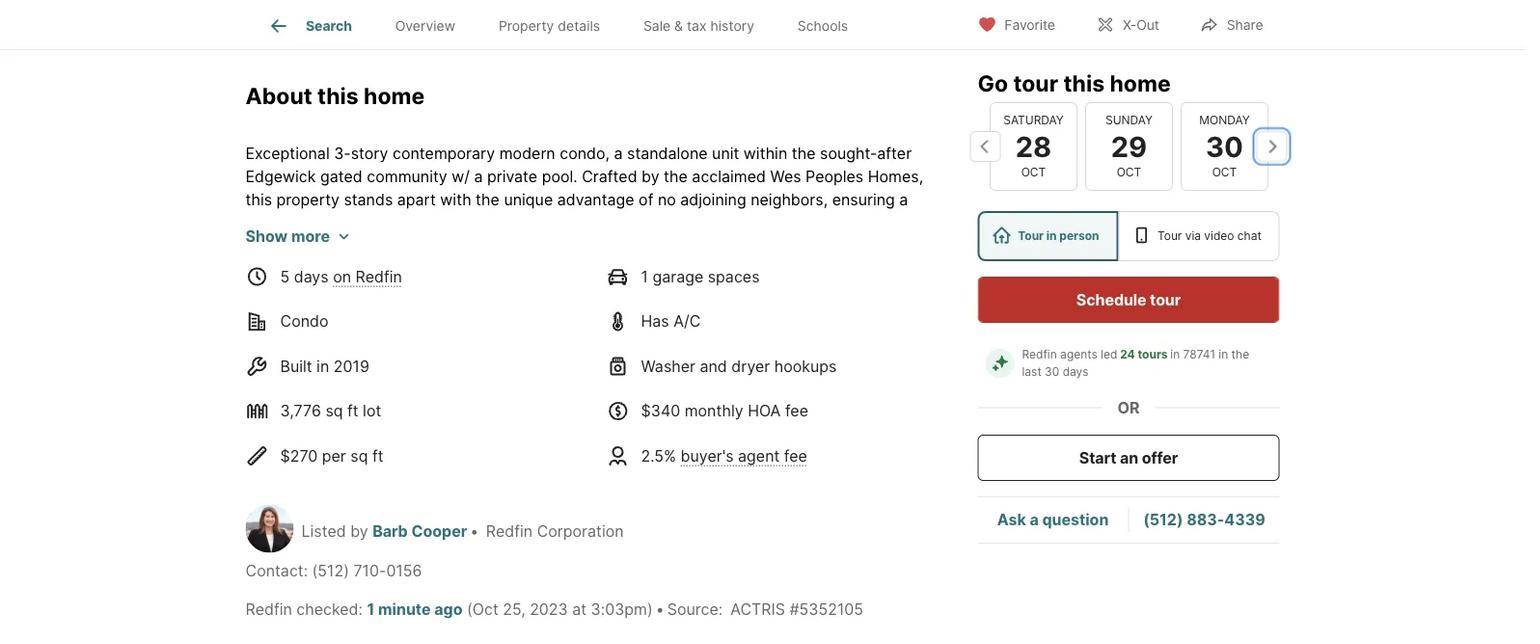 Task type: describe. For each thing, give the bounding box(es) containing it.
1 horizontal spatial prime
[[871, 445, 913, 464]]

3:03pm)
[[591, 601, 653, 619]]

this
[[865, 422, 895, 441]]

true
[[566, 399, 595, 418]]

4339
[[1225, 511, 1266, 530]]

ask a question
[[997, 511, 1109, 530]]

and up city at the top left
[[370, 214, 397, 232]]

1 vertical spatial the
[[565, 329, 593, 348]]

dryer
[[732, 357, 770, 376]]

0 vertical spatial find
[[308, 283, 336, 302]]

a left walk-
[[246, 422, 254, 441]]

a down end
[[608, 445, 616, 464]]

with up tranquility.
[[440, 190, 471, 209]]

and down counters.
[[827, 445, 854, 464]]

and up 2
[[837, 353, 864, 371]]

for
[[902, 329, 923, 348]]

story
[[351, 144, 388, 163]]

hoa
[[748, 402, 781, 421]]

look
[[809, 306, 840, 325]]

and down 2.5%
[[657, 468, 685, 487]]

1 vertical spatial 1
[[367, 601, 375, 619]]

the down convenient
[[421, 376, 445, 395]]

a right for
[[927, 329, 936, 348]]

x-
[[1123, 17, 1137, 33]]

1st
[[598, 329, 619, 348]]

0 vertical spatial contemporary
[[393, 144, 495, 163]]

barb cooper image
[[246, 505, 294, 554]]

1 vertical spatial level
[[850, 399, 884, 418]]

city
[[360, 237, 386, 256]]

catering
[[632, 283, 692, 302]]

gas
[[649, 353, 676, 371]]

ambiance.
[[659, 260, 734, 279]]

& left 2
[[826, 376, 836, 395]]

(512) 883-4339 link
[[1143, 511, 1266, 530]]

1 vertical spatial offers
[[902, 399, 945, 418]]

tour for tour in person
[[1018, 229, 1044, 243]]

actris
[[731, 601, 785, 619]]

a up head
[[360, 353, 369, 371]]

3,776
[[280, 402, 321, 421]]

agents
[[1060, 348, 1098, 362]]

the down 'homes,'
[[918, 214, 942, 232]]

sale
[[643, 18, 671, 34]]

the inside in the last 30 days
[[1232, 348, 1250, 362]]

seat,
[[514, 422, 550, 441]]

of left no
[[639, 190, 654, 209]]

history
[[711, 18, 755, 34]]

end
[[593, 422, 620, 441]]

with down access
[[746, 237, 778, 256]]

and up half at the left bottom of the page
[[445, 329, 472, 348]]

a down 'homes,'
[[900, 190, 908, 209]]

0 vertical spatial sq
[[326, 402, 343, 421]]

tour via video chat option
[[1119, 211, 1280, 261]]

0 vertical spatial own
[[816, 399, 846, 418]]

a left private
[[474, 167, 483, 186]]

share
[[1227, 17, 1263, 33]]

sought-
[[820, 144, 877, 163]]

redfin down make
[[486, 523, 533, 542]]

wood-
[[762, 306, 809, 325]]

wes
[[770, 167, 801, 186]]

fee for $340 monthly hoa fee
[[785, 402, 809, 421]]

seamless
[[659, 214, 727, 232]]

of right best at the right of page
[[839, 468, 854, 487]]

1 horizontal spatial home
[[1110, 69, 1171, 96]]

0 vertical spatial the
[[505, 237, 533, 256]]

a/c
[[674, 313, 701, 331]]

inside
[[349, 306, 393, 325]]

ask a question link
[[997, 511, 1109, 530]]

to right up
[[402, 376, 417, 395]]

and up look
[[825, 283, 852, 302]]

community
[[367, 167, 447, 186]]

tour for schedule
[[1150, 290, 1181, 309]]

the down standalone at top
[[664, 167, 688, 186]]

corporation
[[537, 523, 624, 542]]

1 horizontal spatial (512)
[[1143, 511, 1183, 530]]

a down the this
[[858, 445, 867, 464]]

a down tranquility.
[[433, 237, 442, 256]]

crafted
[[582, 167, 637, 186]]

this inside exceptional 3-story contemporary modern condo, a standalone unit within the sought-after edgewick gated community w/ a private pool. crafted by the acclaimed wes peoples homes, this property stands apart with the unique advantage of no adjoining neighbors, ensuring a sense of privacy and tranquility. its prime location offers seamless access to downtown and the airport, making city living a breeze. the parker model welcomes you with its open floor plan, featuring lofty ceilings that create an expansive and airy ambiance. convenience is paramount, as you'll find an attached garage with an ev charger, catering to modern needs and sustainability. inside discover the newly installed upgraded carpet and wood-look tile flooring that exudes both elegance and practicality. the 1st level boasts a cozy flex space perfect for a living or dining, a convenient half bath, &  kitchen w/ ss gas appliances, pantry, &  and island w/ bar seating. head up to the 2nd where you'll find the living room, laundry room, &  2 bedrooms that share a full bath. the primary suite is a true oasis, privately located on its own level  &  offers a walk-in shower with a comfortable seat, high-end tilework, and exquisite counters. this property is a testament to modern living, offering a blend of style, functionality, and a prime location. don't miss the opportunity to make it your own and experience the best of contemporary austin living.
[[246, 190, 272, 209]]

5 days on redfin
[[280, 268, 402, 286]]

of down the tilework,
[[666, 445, 681, 464]]

upgraded
[[604, 306, 674, 325]]

offer
[[1142, 449, 1178, 467]]

about this home
[[246, 83, 425, 110]]

2 vertical spatial is
[[313, 445, 325, 464]]

1 horizontal spatial •
[[656, 601, 665, 619]]

perfect
[[845, 329, 898, 348]]

paramount,
[[853, 260, 936, 279]]

with down bath.
[[373, 422, 404, 441]]

a up appliances,
[[714, 329, 723, 348]]

exceptional
[[246, 144, 330, 163]]

newly
[[491, 306, 534, 325]]

& inside tab
[[675, 18, 683, 34]]

0 horizontal spatial home
[[364, 83, 425, 110]]

attached
[[363, 283, 427, 302]]

style,
[[685, 445, 724, 464]]

tax
[[687, 18, 707, 34]]

on inside exceptional 3-story contemporary modern condo, a standalone unit within the sought-after edgewick gated community w/ a private pool. crafted by the acclaimed wes peoples homes, this property stands apart with the unique advantage of no adjoining neighbors, ensuring a sense of privacy and tranquility. its prime location offers seamless access to downtown and the airport, making city living a breeze. the parker model welcomes you with its open floor plan, featuring lofty ceilings that create an expansive and airy ambiance. convenience is paramount, as you'll find an attached garage with an ev charger, catering to modern needs and sustainability. inside discover the newly installed upgraded carpet and wood-look tile flooring that exudes both elegance and practicality. the 1st level boasts a cozy flex space perfect for a living or dining, a convenient half bath, &  kitchen w/ ss gas appliances, pantry, &  and island w/ bar seating. head up to the 2nd where you'll find the living room, laundry room, &  2 bedrooms that share a full bath. the primary suite is a true oasis, privately located on its own level  &  offers a walk-in shower with a comfortable seat, high-end tilework, and exquisite counters. this property is a testament to modern living, offering a blend of style, functionality, and a prime location. don't miss the opportunity to make it your own and experience the best of contemporary austin living.
[[771, 399, 790, 418]]

1 vertical spatial property
[[246, 445, 309, 464]]

half
[[458, 353, 485, 371]]

located
[[713, 399, 767, 418]]

go
[[978, 69, 1008, 96]]

apart
[[397, 190, 436, 209]]

of right sense at the left top
[[293, 214, 308, 232]]

privacy
[[312, 214, 365, 232]]

list box containing tour in person
[[978, 211, 1280, 261]]

start an offer button
[[978, 435, 1280, 481]]

convenient
[[373, 353, 453, 371]]

suite
[[497, 399, 532, 418]]

and down model
[[596, 260, 623, 279]]

walk-
[[259, 422, 298, 441]]

ask
[[997, 511, 1026, 530]]

built in 2019
[[280, 357, 369, 376]]

access
[[731, 214, 782, 232]]

tile
[[844, 306, 866, 325]]

practicality.
[[477, 329, 561, 348]]

sale & tax history
[[643, 18, 755, 34]]

redfin up last
[[1022, 348, 1057, 362]]

show more button
[[246, 225, 349, 248]]

unique
[[504, 190, 553, 209]]

to up carpet
[[696, 283, 711, 302]]

search link
[[267, 14, 352, 38]]

and left 'dryer' at bottom
[[700, 357, 727, 376]]

days inside in the last 30 days
[[1063, 365, 1089, 379]]

2019
[[334, 357, 369, 376]]

dining,
[[307, 353, 356, 371]]

or
[[1118, 398, 1140, 417]]

no
[[658, 190, 676, 209]]

to down "living,"
[[510, 468, 524, 487]]

tour in person
[[1018, 229, 1099, 243]]

a up don't
[[329, 445, 338, 464]]

schedule tour button
[[978, 277, 1280, 323]]

1 vertical spatial living
[[246, 353, 284, 371]]

schools tab
[[776, 3, 870, 49]]

ensuring
[[832, 190, 895, 209]]

exquisite
[[722, 422, 787, 441]]

0 vertical spatial modern
[[500, 144, 556, 163]]

the up wes
[[792, 144, 816, 163]]

1 vertical spatial (512)
[[312, 562, 349, 581]]

#
[[790, 601, 799, 619]]

0 vertical spatial its
[[782, 237, 799, 256]]

oct for 30
[[1212, 165, 1237, 179]]

the down functionality,
[[774, 468, 798, 487]]

has
[[641, 313, 669, 331]]

redfin down city at the top left
[[356, 268, 402, 286]]

spaces
[[708, 268, 760, 286]]

ceilings
[[352, 260, 407, 279]]

0 vertical spatial level
[[623, 329, 656, 348]]

a up testament
[[408, 422, 417, 441]]

exudes
[[279, 329, 332, 348]]

ev
[[545, 283, 564, 302]]

appliances,
[[680, 353, 763, 371]]

a left full
[[324, 399, 333, 418]]

3,776 sq ft lot
[[280, 402, 381, 421]]

& up you'll
[[531, 353, 541, 371]]

head
[[336, 376, 375, 395]]

adjoining
[[681, 190, 747, 209]]

1 horizontal spatial w/
[[603, 353, 621, 371]]

the left newly
[[463, 306, 487, 325]]

an left ev
[[523, 283, 540, 302]]

an right create
[[496, 260, 514, 279]]

you
[[716, 237, 742, 256]]

0 vertical spatial ft
[[347, 402, 359, 421]]

or
[[288, 353, 303, 371]]

redfin agents led 24 tours in 78741
[[1022, 348, 1216, 362]]

2 room, from the left
[[780, 376, 821, 395]]

the up its
[[476, 190, 500, 209]]



Task type: locate. For each thing, give the bounding box(es) containing it.
30 inside in the last 30 days
[[1045, 365, 1060, 379]]

level up the this
[[850, 399, 884, 418]]

tour inside button
[[1150, 290, 1181, 309]]

0 horizontal spatial sq
[[326, 402, 343, 421]]

2 horizontal spatial w/
[[915, 353, 933, 371]]

$270
[[280, 447, 318, 466]]

washer and dryer hookups
[[641, 357, 837, 376]]

1 horizontal spatial on
[[771, 399, 790, 418]]

tour left via
[[1158, 229, 1182, 243]]

1 up upgraded
[[641, 268, 648, 286]]

1 vertical spatial ft
[[372, 447, 384, 466]]

charger,
[[569, 283, 628, 302]]

and up plan,
[[886, 214, 913, 232]]

None button
[[989, 102, 1077, 191], [1085, 102, 1173, 191], [1181, 102, 1268, 191], [989, 102, 1077, 191], [1085, 102, 1173, 191], [1181, 102, 1268, 191]]

overview tab
[[374, 3, 477, 49]]

2023
[[530, 601, 568, 619]]

2.5%
[[641, 447, 676, 466]]

acclaimed
[[692, 167, 766, 186]]

0 horizontal spatial modern
[[439, 445, 495, 464]]

1 horizontal spatial ft
[[372, 447, 384, 466]]

checked:
[[297, 601, 363, 619]]

installed
[[539, 306, 600, 325]]

0 vertical spatial on
[[333, 268, 351, 286]]

fee for 2.5% buyer's agent fee
[[784, 447, 808, 466]]

room, up privately
[[675, 376, 717, 395]]

0 horizontal spatial own
[[622, 468, 653, 487]]

private
[[487, 167, 538, 186]]

living up bar
[[246, 353, 284, 371]]

28
[[1015, 130, 1051, 163]]

0 horizontal spatial living
[[246, 353, 284, 371]]

0 horizontal spatial find
[[308, 283, 336, 302]]

1 horizontal spatial 1
[[641, 268, 648, 286]]

1 oct from the left
[[1021, 165, 1046, 179]]

you'll
[[267, 283, 304, 302]]

that up attached
[[412, 260, 441, 279]]

on up exquisite
[[771, 399, 790, 418]]

garage down welcomes
[[653, 268, 704, 286]]

0 horizontal spatial offers
[[612, 214, 654, 232]]

bath,
[[489, 353, 527, 371]]

0 vertical spatial fee
[[785, 402, 809, 421]]

1 horizontal spatial modern
[[500, 144, 556, 163]]

0156
[[386, 562, 422, 581]]

as
[[246, 283, 262, 302]]

modern up cozy
[[716, 283, 772, 302]]

1 vertical spatial sq
[[351, 447, 368, 466]]

2 horizontal spatial modern
[[716, 283, 772, 302]]

it
[[572, 468, 582, 487]]

(512) up checked:
[[312, 562, 349, 581]]

details
[[558, 18, 600, 34]]

plan,
[[882, 237, 917, 256]]

list box
[[978, 211, 1280, 261]]

0 vertical spatial 30
[[1206, 130, 1243, 163]]

floor
[[844, 237, 878, 256]]

overview
[[395, 18, 456, 34]]

& left tax
[[675, 18, 683, 34]]

own down blend
[[622, 468, 653, 487]]

buyer's
[[681, 447, 734, 466]]

find down lofty
[[308, 283, 336, 302]]

oct
[[1021, 165, 1046, 179], [1117, 165, 1141, 179], [1212, 165, 1237, 179]]

standalone
[[627, 144, 708, 163]]

2 horizontal spatial living
[[633, 376, 671, 395]]

show more
[[246, 227, 330, 246]]

expansive
[[518, 260, 591, 279]]

in down 3,776
[[298, 422, 311, 441]]

tour
[[1018, 229, 1044, 243], [1158, 229, 1182, 243]]

1 horizontal spatial level
[[850, 399, 884, 418]]

and down monthly
[[691, 422, 718, 441]]

elegance
[[374, 329, 441, 348]]

oct down 28
[[1021, 165, 1046, 179]]

1 vertical spatial find
[[572, 376, 600, 395]]

oct for 29
[[1117, 165, 1141, 179]]

(512) 883-4339
[[1143, 511, 1266, 530]]

fee right hoa
[[785, 402, 809, 421]]

needs
[[776, 283, 821, 302]]

0 horizontal spatial (512)
[[312, 562, 349, 581]]

0 horizontal spatial tour
[[1014, 69, 1059, 96]]

modern down comfortable
[[439, 445, 495, 464]]

1 tour from the left
[[1018, 229, 1044, 243]]

monday
[[1199, 113, 1250, 127]]

1 horizontal spatial offers
[[902, 399, 945, 418]]

0 vertical spatial 1
[[641, 268, 648, 286]]

by up no
[[642, 167, 660, 186]]

1 left the minute
[[367, 601, 375, 619]]

1 horizontal spatial by
[[642, 167, 660, 186]]

prime down the this
[[871, 445, 913, 464]]

0 vertical spatial property
[[277, 190, 340, 209]]

1 horizontal spatial days
[[1063, 365, 1089, 379]]

previous image
[[970, 131, 1001, 162]]

start
[[1079, 449, 1117, 467]]

tour for go
[[1014, 69, 1059, 96]]

an
[[496, 260, 514, 279], [340, 283, 358, 302], [523, 283, 540, 302], [1120, 449, 1139, 467]]

of
[[639, 190, 654, 209], [293, 214, 308, 232], [666, 445, 681, 464], [839, 468, 854, 487]]

own up counters.
[[816, 399, 846, 418]]

1 horizontal spatial find
[[572, 376, 600, 395]]

the up oasis,
[[604, 376, 628, 395]]

0 horizontal spatial room,
[[675, 376, 717, 395]]

this up sense at the left top
[[246, 190, 272, 209]]

0 vertical spatial (512)
[[1143, 511, 1183, 530]]

location
[[550, 214, 607, 232]]

to down neighbors,
[[786, 214, 801, 232]]

with up newly
[[487, 283, 518, 302]]

710-
[[354, 562, 386, 581]]

0 vertical spatial living
[[391, 237, 429, 256]]

• right cooper
[[470, 523, 479, 542]]

fee up best at the right of page
[[784, 447, 808, 466]]

up
[[379, 376, 397, 395]]

2 vertical spatial that
[[246, 399, 275, 418]]

experience
[[689, 468, 770, 487]]

0 horizontal spatial level
[[623, 329, 656, 348]]

miss
[[355, 468, 388, 487]]

living.
[[402, 491, 445, 510]]

an left offer
[[1120, 449, 1139, 467]]

at
[[572, 601, 587, 619]]

in right built
[[317, 357, 329, 376]]

contemporary down location.
[[246, 491, 348, 510]]

shower
[[315, 422, 368, 441]]

• left source:
[[656, 601, 665, 619]]

in left person
[[1047, 229, 1057, 243]]

3-
[[334, 144, 351, 163]]

1 horizontal spatial garage
[[653, 268, 704, 286]]

an down lofty
[[340, 283, 358, 302]]

0 horizontal spatial days
[[294, 268, 329, 286]]

1 vertical spatial tour
[[1150, 290, 1181, 309]]

0 horizontal spatial this
[[246, 190, 272, 209]]

1 vertical spatial that
[[246, 329, 275, 348]]

saturday 28 oct
[[1003, 113, 1063, 179]]

bedrooms
[[854, 376, 927, 395]]

0 vertical spatial that
[[412, 260, 441, 279]]

tour left person
[[1018, 229, 1044, 243]]

its up counters.
[[794, 399, 811, 418]]

1 horizontal spatial oct
[[1117, 165, 1141, 179]]

tab list containing search
[[246, 0, 885, 49]]

1 horizontal spatial is
[[537, 399, 548, 418]]

ft left lot
[[347, 402, 359, 421]]

on redfin link
[[333, 268, 402, 286]]

sq up the shower
[[326, 402, 343, 421]]

gated
[[320, 167, 363, 186]]

1 vertical spatial is
[[537, 399, 548, 418]]

start an offer
[[1079, 449, 1178, 467]]

w/ left ss on the left of the page
[[603, 353, 621, 371]]

(512) left 883-
[[1143, 511, 1183, 530]]

homes,
[[868, 167, 924, 186]]

sq
[[326, 402, 343, 421], [351, 447, 368, 466]]

property up location.
[[246, 445, 309, 464]]

convenience
[[738, 260, 833, 279]]

0 vertical spatial is
[[837, 260, 849, 279]]

question
[[1042, 511, 1109, 530]]

0 horizontal spatial w/
[[452, 167, 470, 186]]

barb
[[373, 523, 408, 542]]

1 vertical spatial by
[[350, 523, 368, 542]]

2 vertical spatial living
[[633, 376, 671, 395]]

1 vertical spatial its
[[794, 399, 811, 418]]

by left barb
[[350, 523, 368, 542]]

3 oct from the left
[[1212, 165, 1237, 179]]

a up crafted
[[614, 144, 623, 163]]

2 horizontal spatial this
[[1064, 69, 1105, 96]]

2 oct from the left
[[1117, 165, 1141, 179]]

2 tour from the left
[[1158, 229, 1182, 243]]

home up story
[[364, 83, 425, 110]]

in inside exceptional 3-story contemporary modern condo, a standalone unit within the sought-after edgewick gated community w/ a private pool. crafted by the acclaimed wes peoples homes, this property stands apart with the unique advantage of no adjoining neighbors, ensuring a sense of privacy and tranquility. its prime location offers seamless access to downtown and the airport, making city living a breeze. the parker model welcomes you with its open floor plan, featuring lofty ceilings that create an expansive and airy ambiance. convenience is paramount, as you'll find an attached garage with an ev charger, catering to modern needs and sustainability. inside discover the newly installed upgraded carpet and wood-look tile flooring that exudes both elegance and practicality. the 1st level boasts a cozy flex space perfect for a living or dining, a convenient half bath, &  kitchen w/ ss gas appliances, pantry, &  and island w/ bar seating. head up to the 2nd where you'll find the living room, laundry room, &  2 bedrooms that share a full bath. the primary suite is a true oasis, privately located on its own level  &  offers a walk-in shower with a comfortable seat, high-end tilework, and exquisite counters. this property is a testament to modern living, offering a blend of style, functionality, and a prime location. don't miss the opportunity to make it your own and experience the best of contemporary austin living.
[[298, 422, 311, 441]]

property details tab
[[477, 3, 622, 49]]

space
[[797, 329, 841, 348]]

minute
[[378, 601, 431, 619]]

show
[[246, 227, 288, 246]]

garage inside exceptional 3-story contemporary modern condo, a standalone unit within the sought-after edgewick gated community w/ a private pool. crafted by the acclaimed wes peoples homes, this property stands apart with the unique advantage of no adjoining neighbors, ensuring a sense of privacy and tranquility. its prime location offers seamless access to downtown and the airport, making city living a breeze. the parker model welcomes you with its open floor plan, featuring lofty ceilings that create an expansive and airy ambiance. convenience is paramount, as you'll find an attached garage with an ev charger, catering to modern needs and sustainability. inside discover the newly installed upgraded carpet and wood-look tile flooring that exudes both elegance and practicality. the 1st level boasts a cozy flex space perfect for a living or dining, a convenient half bath, &  kitchen w/ ss gas appliances, pantry, &  and island w/ bar seating. head up to the 2nd where you'll find the living room, laundry room, &  2 bedrooms that share a full bath. the primary suite is a true oasis, privately located on its own level  &  offers a walk-in shower with a comfortable seat, high-end tilework, and exquisite counters. this property is a testament to modern living, offering a blend of style, functionality, and a prime location. don't miss the opportunity to make it your own and experience the best of contemporary austin living.
[[432, 283, 483, 302]]

1 vertical spatial on
[[771, 399, 790, 418]]

tour for tour via video chat
[[1158, 229, 1182, 243]]

days right the 5
[[294, 268, 329, 286]]

a
[[614, 144, 623, 163], [474, 167, 483, 186], [900, 190, 908, 209], [433, 237, 442, 256], [714, 329, 723, 348], [927, 329, 936, 348], [360, 353, 369, 371], [324, 399, 333, 418], [553, 399, 561, 418], [246, 422, 254, 441], [408, 422, 417, 441], [329, 445, 338, 464], [608, 445, 616, 464], [858, 445, 867, 464], [1030, 511, 1039, 530]]

oct inside saturday 28 oct
[[1021, 165, 1046, 179]]

making
[[303, 237, 355, 256]]

30
[[1206, 130, 1243, 163], [1045, 365, 1060, 379]]

that down sustainability.
[[246, 329, 275, 348]]

0 vertical spatial by
[[642, 167, 660, 186]]

0 vertical spatial days
[[294, 268, 329, 286]]

within
[[744, 144, 788, 163]]

days down agents
[[1063, 365, 1089, 379]]

to up opportunity on the bottom of page
[[420, 445, 435, 464]]

and up cozy
[[730, 306, 757, 325]]

2 horizontal spatial oct
[[1212, 165, 1237, 179]]

2 horizontal spatial is
[[837, 260, 849, 279]]

0 horizontal spatial is
[[313, 445, 325, 464]]

prime down the unique
[[504, 214, 545, 232]]

in right "tours"
[[1171, 348, 1180, 362]]

blend
[[621, 445, 661, 464]]

hookups
[[775, 357, 837, 376]]

exceptional 3-story contemporary modern condo, a standalone unit within the sought-after edgewick gated community w/ a private pool. crafted by the acclaimed wes peoples homes, this property stands apart with the unique advantage of no adjoining neighbors, ensuring a sense of privacy and tranquility. its prime location offers seamless access to downtown and the airport, making city living a breeze. the parker model welcomes you with its open floor plan, featuring lofty ceilings that create an expansive and airy ambiance. convenience is paramount, as you'll find an attached garage with an ev charger, catering to modern needs and sustainability. inside discover the newly installed upgraded carpet and wood-look tile flooring that exudes both elegance and practicality. the 1st level boasts a cozy flex space perfect for a living or dining, a convenient half bath, &  kitchen w/ ss gas appliances, pantry, &  and island w/ bar seating. head up to the 2nd where you'll find the living room, laundry room, &  2 bedrooms that share a full bath. the primary suite is a true oasis, privately located on its own level  &  offers a walk-in shower with a comfortable seat, high-end tilework, and exquisite counters. this property is a testament to modern living, offering a blend of style, functionality, and a prime location. don't miss the opportunity to make it your own and experience the best of contemporary austin living.
[[246, 144, 945, 510]]

1 vertical spatial days
[[1063, 365, 1089, 379]]

tab list
[[246, 0, 885, 49]]

30 inside monday 30 oct
[[1206, 130, 1243, 163]]

x-out button
[[1080, 4, 1176, 44]]

0 horizontal spatial the
[[405, 399, 433, 418]]

contact:
[[246, 562, 308, 581]]

an inside button
[[1120, 449, 1139, 467]]

0 horizontal spatial contemporary
[[246, 491, 348, 510]]

living down gas
[[633, 376, 671, 395]]

1 horizontal spatial room,
[[780, 376, 821, 395]]

redfin down contact:
[[246, 601, 292, 619]]

last
[[1022, 365, 1042, 379]]

sq up miss
[[351, 447, 368, 466]]

is up don't
[[313, 445, 325, 464]]

a left true
[[553, 399, 561, 418]]

the up kitchen
[[565, 329, 593, 348]]

tour
[[1014, 69, 1059, 96], [1150, 290, 1181, 309]]

1 horizontal spatial living
[[391, 237, 429, 256]]

by inside exceptional 3-story contemporary modern condo, a standalone unit within the sought-after edgewick gated community w/ a private pool. crafted by the acclaimed wes peoples homes, this property stands apart with the unique advantage of no adjoining neighbors, ensuring a sense of privacy and tranquility. its prime location offers seamless access to downtown and the airport, making city living a breeze. the parker model welcomes you with its open floor plan, featuring lofty ceilings that create an expansive and airy ambiance. convenience is paramount, as you'll find an attached garage with an ev charger, catering to modern needs and sustainability. inside discover the newly installed upgraded carpet and wood-look tile flooring that exudes both elegance and practicality. the 1st level boasts a cozy flex space perfect for a living or dining, a convenient half bath, &  kitchen w/ ss gas appliances, pantry, &  and island w/ bar seating. head up to the 2nd where you'll find the living room, laundry room, &  2 bedrooms that share a full bath. the primary suite is a true oasis, privately located on its own level  &  offers a walk-in shower with a comfortable seat, high-end tilework, and exquisite counters. this property is a testament to modern living, offering a blend of style, functionality, and a prime location. don't miss the opportunity to make it your own and experience the best of contemporary austin living.
[[642, 167, 660, 186]]

next image
[[1257, 131, 1288, 162]]

0 vertical spatial prime
[[504, 214, 545, 232]]

0 horizontal spatial 30
[[1045, 365, 1060, 379]]

find up true
[[572, 376, 600, 395]]

1 horizontal spatial tour
[[1158, 229, 1182, 243]]

a right "ask"
[[1030, 511, 1039, 530]]

1 minute ago link
[[367, 601, 463, 619], [367, 601, 463, 619]]

make
[[529, 468, 568, 487]]

that down bar
[[246, 399, 275, 418]]

the right bath.
[[405, 399, 433, 418]]

1 horizontal spatial this
[[317, 83, 359, 110]]

w/ down for
[[915, 353, 933, 371]]

the up living.
[[392, 468, 416, 487]]

in right 78741
[[1219, 348, 1228, 362]]

w/ up tranquility.
[[452, 167, 470, 186]]

living right city at the top left
[[391, 237, 429, 256]]

1 vertical spatial 30
[[1045, 365, 1060, 379]]

0 horizontal spatial garage
[[432, 283, 483, 302]]

washer
[[641, 357, 696, 376]]

that
[[412, 260, 441, 279], [246, 329, 275, 348], [246, 399, 275, 418]]

1 vertical spatial prime
[[871, 445, 913, 464]]

monday 30 oct
[[1199, 113, 1250, 179]]

0 horizontal spatial on
[[333, 268, 351, 286]]

24
[[1120, 348, 1135, 362]]

1 horizontal spatial the
[[505, 237, 533, 256]]

1 room, from the left
[[675, 376, 717, 395]]

its up convenience
[[782, 237, 799, 256]]

0 horizontal spatial by
[[350, 523, 368, 542]]

1 vertical spatial fee
[[784, 447, 808, 466]]

0 vertical spatial •
[[470, 523, 479, 542]]

2 horizontal spatial the
[[565, 329, 593, 348]]

1 horizontal spatial contemporary
[[393, 144, 495, 163]]

2 vertical spatial modern
[[439, 445, 495, 464]]

(oct
[[467, 601, 499, 619]]

tranquility.
[[401, 214, 478, 232]]

share button
[[1184, 4, 1280, 44]]

tilework,
[[625, 422, 686, 441]]

oct for 28
[[1021, 165, 1046, 179]]

where
[[481, 376, 527, 395]]

& down bedrooms
[[888, 399, 898, 418]]

about
[[246, 83, 312, 110]]

discover
[[397, 306, 459, 325]]

0 horizontal spatial prime
[[504, 214, 545, 232]]

0 horizontal spatial 1
[[367, 601, 375, 619]]

tour in person option
[[978, 211, 1119, 261]]

modern
[[500, 144, 556, 163], [716, 283, 772, 302], [439, 445, 495, 464]]

find
[[308, 283, 336, 302], [572, 376, 600, 395]]

kitchen
[[545, 353, 599, 371]]

privately
[[646, 399, 708, 418]]

in inside option
[[1047, 229, 1057, 243]]

in inside in the last 30 days
[[1219, 348, 1228, 362]]

oct inside sunday 29 oct
[[1117, 165, 1141, 179]]

1 vertical spatial contemporary
[[246, 491, 348, 510]]

30 right last
[[1045, 365, 1060, 379]]

& down space
[[822, 353, 832, 371]]

0 horizontal spatial •
[[470, 523, 479, 542]]

1 horizontal spatial sq
[[351, 447, 368, 466]]

oct inside monday 30 oct
[[1212, 165, 1237, 179]]

1 vertical spatial modern
[[716, 283, 772, 302]]

sale & tax history tab
[[622, 3, 776, 49]]



Task type: vqa. For each thing, say whether or not it's contained in the screenshot.
the bottom .
no



